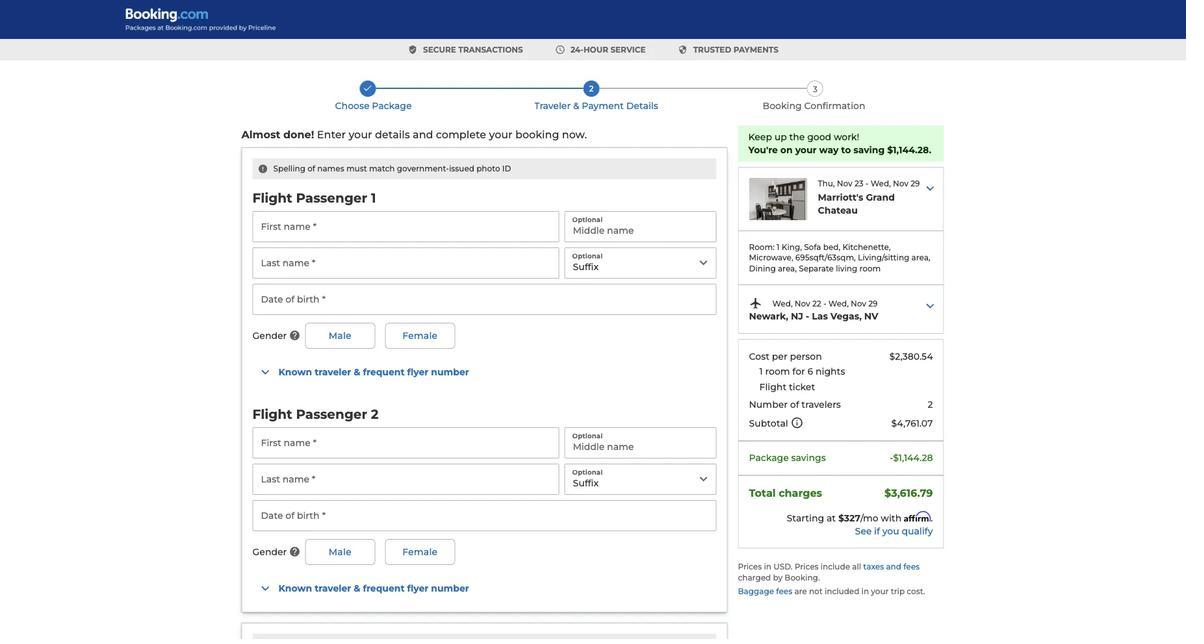 Task type: vqa. For each thing, say whether or not it's contained in the screenshot.
first 'Prices' from the right
yes



Task type: describe. For each thing, give the bounding box(es) containing it.
king,
[[782, 242, 802, 252]]

not
[[810, 587, 823, 597]]

3
[[814, 85, 818, 94]]

First flight passenger's last name text field
[[253, 248, 560, 279]]

spelling of names must match government-issued photo id
[[273, 164, 511, 174]]

travelers
[[802, 400, 842, 411]]

details
[[627, 100, 659, 111]]

0 vertical spatial area,
[[912, 253, 931, 263]]

trip
[[891, 587, 905, 597]]

passenger for 2
[[296, 406, 368, 422]]

spelling
[[273, 164, 306, 174]]

living
[[836, 264, 858, 274]]

& for 1
[[354, 367, 361, 378]]

if
[[875, 526, 881, 537]]

newark, nj - las vegas, nv
[[750, 311, 879, 322]]

2 horizontal spatial 2
[[928, 400, 934, 411]]

secure
[[423, 45, 456, 54]]

-$1,144.28
[[890, 453, 934, 464]]

flights image
[[750, 297, 763, 310]]

complete
[[436, 129, 487, 141]]

of for number
[[791, 400, 800, 411]]

optional for first flight passenger's first name text box
[[573, 216, 603, 224]]

are
[[795, 587, 808, 597]]

must
[[347, 164, 367, 174]]

cost
[[750, 351, 770, 362]]

$4,761.07
[[892, 418, 934, 429]]

payments
[[734, 45, 779, 54]]

ticket
[[789, 382, 816, 393]]

payment
[[582, 100, 624, 111]]

23
[[855, 179, 864, 188]]

cost per person
[[750, 351, 823, 362]]

keep up the good work! you're on your way to saving $1,144.28.
[[749, 132, 932, 156]]

known traveler & frequent flyer number for 1
[[279, 367, 469, 378]]

nv
[[865, 311, 879, 322]]

your right enter
[[349, 129, 372, 141]]

Second flight passenger's date of birth telephone field
[[253, 501, 717, 532]]

Optional text field
[[565, 211, 717, 243]]

1 prices from the left
[[738, 563, 762, 572]]

known for flight passenger 2
[[279, 584, 312, 595]]

las
[[812, 311, 828, 322]]

known traveler & frequent flyer number for 2
[[279, 584, 469, 595]]

and inside prices in usd . prices include all taxes and fees charged by booking . baggage fees are not included in your trip cost.
[[887, 563, 902, 572]]

photo
[[477, 164, 500, 174]]

on
[[781, 145, 793, 156]]

living/sitting
[[858, 253, 910, 263]]

male for 2
[[329, 547, 352, 558]]

booking
[[516, 129, 560, 141]]

bed,
[[824, 242, 841, 252]]

of for spelling
[[308, 164, 315, 174]]

dining
[[750, 264, 776, 274]]

room inside the 1 king, sofa bed, kitchenette, microwave, 695sqft/63sqm, living/sitting area, dining area, separate living room
[[860, 264, 881, 274]]

choose package
[[335, 100, 412, 111]]

taxes and fees link
[[864, 563, 922, 572]]

traveler for 1
[[315, 367, 351, 378]]

0 horizontal spatial and
[[413, 129, 433, 141]]

2 vertical spatial .
[[819, 574, 821, 583]]

frequent for 2
[[363, 584, 405, 595]]

booking inside prices in usd . prices include all taxes and fees charged by booking . baggage fees are not included in your trip cost.
[[785, 574, 819, 583]]

number for flight passenger 1
[[431, 367, 469, 378]]

female for 1
[[403, 331, 438, 342]]

6
[[808, 366, 814, 377]]

optional for second flight passenger's last name text field
[[573, 469, 603, 477]]

starting at $327 /mo with affirm . see if you qualify
[[787, 512, 934, 537]]

affirm
[[905, 512, 932, 523]]

by
[[774, 574, 783, 583]]

you
[[883, 526, 900, 537]]

$327
[[839, 513, 861, 524]]

transactions
[[459, 45, 523, 54]]

details
[[375, 129, 410, 141]]

1 room  for 6 nights flight ticket
[[760, 366, 846, 393]]

flight for flight passenger 1
[[253, 190, 293, 206]]

0 vertical spatial &
[[574, 100, 580, 111]]

1 horizontal spatial fees
[[904, 563, 920, 572]]

starting
[[787, 513, 825, 524]]

gender for flight passenger 2
[[253, 547, 287, 558]]

24-
[[571, 45, 584, 54]]

keep
[[749, 132, 773, 143]]

you're
[[749, 145, 778, 156]]

grand
[[867, 192, 895, 203]]

with
[[881, 513, 902, 524]]

/mo
[[861, 513, 879, 524]]

0 vertical spatial package
[[372, 100, 412, 111]]

taxes
[[864, 563, 885, 572]]

see if you qualify link
[[739, 525, 934, 538]]

vegas,
[[831, 311, 862, 322]]

passenger for 1
[[296, 190, 368, 206]]

per
[[772, 351, 788, 362]]

names
[[318, 164, 344, 174]]

see
[[856, 526, 872, 537]]

to
[[842, 145, 852, 156]]

- up $3,616.79
[[890, 453, 894, 464]]

include
[[821, 563, 851, 572]]

2 prices from the left
[[795, 563, 819, 572]]

traveler
[[535, 100, 571, 111]]

$2,380.54
[[890, 351, 934, 362]]

confirmation
[[805, 100, 866, 111]]

Second flight passenger's first name text field
[[253, 428, 560, 459]]

for
[[793, 366, 806, 377]]

0 horizontal spatial fees
[[777, 587, 793, 597]]

included
[[825, 587, 860, 597]]

wed, nov 22 - wed, nov 29
[[773, 299, 878, 309]]

number for flight passenger 2
[[431, 584, 469, 595]]

usd
[[774, 563, 791, 572]]

24-hour service
[[571, 45, 646, 54]]

now.
[[562, 129, 587, 141]]

issued
[[449, 164, 475, 174]]

1 for 1 room  for 6 nights flight ticket
[[760, 366, 763, 377]]

booking.com packages image
[[125, 8, 277, 31]]

0 horizontal spatial 2
[[371, 406, 379, 422]]

nj
[[791, 311, 804, 322]]

service
[[611, 45, 646, 54]]

up
[[775, 132, 787, 143]]

prices in usd . prices include all taxes and fees charged by booking . baggage fees are not included in your trip cost.
[[738, 563, 926, 597]]

frequent for 1
[[363, 367, 405, 378]]

thu,
[[818, 179, 835, 188]]

$3,616.79
[[885, 487, 934, 500]]

your inside prices in usd . prices include all taxes and fees charged by booking . baggage fees are not included in your trip cost.
[[872, 587, 889, 597]]

done!
[[283, 129, 314, 141]]

subtotal
[[750, 418, 789, 429]]



Task type: locate. For each thing, give the bounding box(es) containing it.
1 vertical spatial passenger
[[296, 406, 368, 422]]

microwave,
[[750, 253, 794, 263]]

2 flyer from the top
[[407, 584, 429, 595]]

0 horizontal spatial room
[[766, 366, 791, 377]]

nights
[[816, 366, 846, 377]]

wed, inside thu, nov 23 - wed, nov 29 marriott's grand chateau
[[871, 179, 892, 188]]

2 passenger from the top
[[296, 406, 368, 422]]

1 male from the top
[[329, 331, 352, 342]]

- right 23
[[866, 179, 869, 188]]

1 vertical spatial flyer
[[407, 584, 429, 595]]

2 traveler from the top
[[315, 584, 351, 595]]

- right 22 at the right top
[[824, 299, 827, 309]]

1 for 1 king, sofa bed, kitchenette, microwave, 695sqft/63sqm, living/sitting area, dining area, separate living room
[[777, 242, 780, 252]]

695sqft/63sqm,
[[796, 253, 856, 263]]

newark,
[[750, 311, 789, 322]]

fees down by
[[777, 587, 793, 597]]

0 horizontal spatial area,
[[778, 264, 797, 274]]

1 horizontal spatial .
[[819, 574, 821, 583]]

$1,144.28.
[[888, 145, 932, 156]]

total charges
[[750, 487, 823, 500]]

chateau
[[818, 205, 858, 216]]

almost done! enter your details and complete your booking now.
[[242, 129, 587, 141]]

1 vertical spatial male
[[329, 547, 352, 558]]

2 known from the top
[[279, 584, 312, 595]]

nov
[[838, 179, 853, 188], [894, 179, 909, 188], [795, 299, 811, 309], [851, 299, 867, 309]]

savings
[[792, 453, 826, 464]]

0 horizontal spatial prices
[[738, 563, 762, 572]]

29 for wed, nov 22 - wed, nov 29
[[869, 299, 878, 309]]

charged
[[738, 574, 771, 583]]

good
[[808, 132, 832, 143]]

total
[[750, 487, 776, 500]]

flight for flight passenger 2
[[253, 406, 293, 422]]

1 vertical spatial traveler
[[315, 584, 351, 595]]

1 horizontal spatial package
[[750, 453, 789, 464]]

female for 2
[[403, 547, 438, 558]]

0 vertical spatial fees
[[904, 563, 920, 572]]

0 horizontal spatial of
[[308, 164, 315, 174]]

1 vertical spatial gender
[[253, 547, 287, 558]]

number of travelers
[[750, 400, 842, 411]]

0 vertical spatial passenger
[[296, 190, 368, 206]]

1 down match in the left top of the page
[[371, 190, 376, 206]]

in left usd
[[764, 563, 772, 572]]

frequent
[[363, 367, 405, 378], [363, 584, 405, 595]]

0 vertical spatial female
[[403, 331, 438, 342]]

. up qualify
[[932, 513, 934, 524]]

&
[[574, 100, 580, 111], [354, 367, 361, 378], [354, 584, 361, 595]]

0 vertical spatial flyer
[[407, 367, 429, 378]]

1 vertical spatial in
[[862, 587, 870, 597]]

hour
[[584, 45, 609, 54]]

prices right usd
[[795, 563, 819, 572]]

package savings
[[750, 453, 826, 464]]

1 horizontal spatial in
[[862, 587, 870, 597]]

booking confirmation
[[763, 100, 866, 111]]

1 up microwave,
[[777, 242, 780, 252]]

. up not
[[819, 574, 821, 583]]

charges
[[779, 487, 823, 500]]

First flight passenger's date of birth telephone field
[[253, 284, 717, 315]]

0 horizontal spatial in
[[764, 563, 772, 572]]

0 horizontal spatial package
[[372, 100, 412, 111]]

1 optional from the top
[[573, 216, 603, 224]]

2 frequent from the top
[[363, 584, 405, 595]]

match
[[369, 164, 395, 174]]

booking up are
[[785, 574, 819, 583]]

of
[[308, 164, 315, 174], [791, 400, 800, 411]]

4 optional from the top
[[573, 469, 603, 477]]

0 vertical spatial frequent
[[363, 367, 405, 378]]

2 female from the top
[[403, 547, 438, 558]]

0 vertical spatial booking
[[763, 100, 802, 111]]

wed, up vegas,
[[829, 299, 849, 309]]

29 down $1,144.28.
[[911, 179, 921, 188]]

1 down cost
[[760, 366, 763, 377]]

1 vertical spatial and
[[887, 563, 902, 572]]

0 vertical spatial known traveler & frequent flyer number
[[279, 367, 469, 378]]

passenger
[[296, 190, 368, 206], [296, 406, 368, 422]]

2 up "traveler & payment details" on the top of page
[[590, 84, 594, 93]]

wed, for thu, nov 23 - wed, nov 29 marriott's grand chateau
[[871, 179, 892, 188]]

1 number from the top
[[431, 367, 469, 378]]

0 vertical spatial traveler
[[315, 367, 351, 378]]

2 up second flight passenger's first name text field
[[371, 406, 379, 422]]

prices up charged
[[738, 563, 762, 572]]

29 up nv
[[869, 299, 878, 309]]

enter
[[317, 129, 346, 141]]

1 horizontal spatial room
[[860, 264, 881, 274]]

1 horizontal spatial 2
[[590, 84, 594, 93]]

1 inside the 1 king, sofa bed, kitchenette, microwave, 695sqft/63sqm, living/sitting area, dining area, separate living room
[[777, 242, 780, 252]]

flight passenger 1
[[253, 190, 376, 206]]

0 vertical spatial of
[[308, 164, 315, 174]]

1 flyer from the top
[[407, 367, 429, 378]]

fees up cost.
[[904, 563, 920, 572]]

saving
[[854, 145, 885, 156]]

known traveler & frequent flyer number
[[279, 367, 469, 378], [279, 584, 469, 595]]

optional for second flight passenger's first name text field
[[573, 432, 603, 440]]

1 vertical spatial of
[[791, 400, 800, 411]]

wed,
[[871, 179, 892, 188], [773, 299, 793, 309], [829, 299, 849, 309]]

your
[[349, 129, 372, 141], [489, 129, 513, 141], [796, 145, 817, 156], [872, 587, 889, 597]]

trusted
[[694, 45, 732, 54]]

1 known traveler & frequent flyer number from the top
[[279, 367, 469, 378]]

1 inside 1 room  for 6 nights flight ticket
[[760, 366, 763, 377]]

2 up $4,761.07
[[928, 400, 934, 411]]

0 vertical spatial 1
[[371, 190, 376, 206]]

2 optional from the top
[[573, 252, 603, 260]]

.
[[932, 513, 934, 524], [791, 563, 793, 572], [819, 574, 821, 583]]

of left names
[[308, 164, 315, 174]]

1 horizontal spatial wed,
[[829, 299, 849, 309]]

Optional text field
[[565, 428, 717, 459]]

1 vertical spatial fees
[[777, 587, 793, 597]]

. up baggage fees link
[[791, 563, 793, 572]]

29 inside thu, nov 23 - wed, nov 29 marriott's grand chateau
[[911, 179, 921, 188]]

male
[[329, 331, 352, 342], [329, 547, 352, 558]]

area,
[[912, 253, 931, 263], [778, 264, 797, 274]]

29
[[911, 179, 921, 188], [869, 299, 878, 309]]

2
[[590, 84, 594, 93], [928, 400, 934, 411], [371, 406, 379, 422]]

1 king, sofa bed, kitchenette, microwave, 695sqft/63sqm, living/sitting area, dining area, separate living room
[[750, 242, 931, 274]]

1 vertical spatial package
[[750, 453, 789, 464]]

choose
[[335, 100, 370, 111]]

known
[[279, 367, 312, 378], [279, 584, 312, 595]]

0 vertical spatial 29
[[911, 179, 921, 188]]

2 horizontal spatial .
[[932, 513, 934, 524]]

1 vertical spatial 1
[[777, 242, 780, 252]]

1 passenger from the top
[[296, 190, 368, 206]]

1 female from the top
[[403, 331, 438, 342]]

0 vertical spatial known
[[279, 367, 312, 378]]

known for flight passenger 1
[[279, 367, 312, 378]]

1 horizontal spatial prices
[[795, 563, 819, 572]]

1 horizontal spatial of
[[791, 400, 800, 411]]

package down subtotal
[[750, 453, 789, 464]]

1 vertical spatial room
[[766, 366, 791, 377]]

nov up grand
[[894, 179, 909, 188]]

traveler for 2
[[315, 584, 351, 595]]

1 horizontal spatial and
[[887, 563, 902, 572]]

your inside keep up the good work! you're on your way to saving $1,144.28.
[[796, 145, 817, 156]]

22
[[813, 299, 822, 309]]

booking up up
[[763, 100, 802, 111]]

in
[[764, 563, 772, 572], [862, 587, 870, 597]]

package up details
[[372, 100, 412, 111]]

gender
[[253, 331, 287, 342], [253, 547, 287, 558]]

optional for first flight passenger's last name text field
[[573, 252, 603, 260]]

1 vertical spatial number
[[431, 584, 469, 595]]

1 vertical spatial .
[[791, 563, 793, 572]]

almost
[[242, 129, 281, 141]]

flight passenger 2
[[253, 406, 379, 422]]

booking
[[763, 100, 802, 111], [785, 574, 819, 583]]

0 vertical spatial male
[[329, 331, 352, 342]]

0 vertical spatial and
[[413, 129, 433, 141]]

1 vertical spatial booking
[[785, 574, 819, 583]]

marriott's
[[818, 192, 864, 203]]

room inside 1 room  for 6 nights flight ticket
[[766, 366, 791, 377]]

0 horizontal spatial .
[[791, 563, 793, 572]]

your up id
[[489, 129, 513, 141]]

$1,144.28
[[894, 453, 934, 464]]

2 male from the top
[[329, 547, 352, 558]]

3 optional from the top
[[573, 432, 603, 440]]

flight inside 1 room  for 6 nights flight ticket
[[760, 382, 787, 393]]

0 vertical spatial room
[[860, 264, 881, 274]]

kitchenette,
[[843, 242, 891, 252]]

0 horizontal spatial 1
[[371, 190, 376, 206]]

wed, up newark,
[[773, 299, 793, 309]]

baggage fees link
[[738, 587, 795, 597]]

wed, for wed, nov 22 - wed, nov 29
[[829, 299, 849, 309]]

1 vertical spatial flight
[[760, 382, 787, 393]]

nov left 23
[[838, 179, 853, 188]]

Second flight passenger's last name text field
[[253, 464, 560, 496]]

in right the "included"
[[862, 587, 870, 597]]

gender for flight passenger 1
[[253, 331, 287, 342]]

prices
[[738, 563, 762, 572], [795, 563, 819, 572]]

0 vertical spatial in
[[764, 563, 772, 572]]

0 vertical spatial gender
[[253, 331, 287, 342]]

government-
[[397, 164, 449, 174]]

2 horizontal spatial 1
[[777, 242, 780, 252]]

0 horizontal spatial wed,
[[773, 299, 793, 309]]

work!
[[834, 132, 860, 143]]

0 vertical spatial .
[[932, 513, 934, 524]]

- inside thu, nov 23 - wed, nov 29 marriott's grand chateau
[[866, 179, 869, 188]]

room:
[[750, 242, 777, 252]]

1 known from the top
[[279, 367, 312, 378]]

1 vertical spatial 29
[[869, 299, 878, 309]]

& for 2
[[354, 584, 361, 595]]

2 vertical spatial flight
[[253, 406, 293, 422]]

and right taxes
[[887, 563, 902, 572]]

package
[[372, 100, 412, 111], [750, 453, 789, 464]]

1 gender from the top
[[253, 331, 287, 342]]

0 vertical spatial number
[[431, 367, 469, 378]]

of up toggle tooltip image
[[791, 400, 800, 411]]

id
[[503, 164, 511, 174]]

number
[[750, 400, 788, 411]]

room
[[860, 264, 881, 274], [766, 366, 791, 377]]

1 horizontal spatial area,
[[912, 253, 931, 263]]

1 traveler from the top
[[315, 367, 351, 378]]

nov up vegas,
[[851, 299, 867, 309]]

sofa
[[805, 242, 822, 252]]

2 number from the top
[[431, 584, 469, 595]]

0 vertical spatial flight
[[253, 190, 293, 206]]

and right details
[[413, 129, 433, 141]]

1 vertical spatial area,
[[778, 264, 797, 274]]

nov up nj
[[795, 299, 811, 309]]

1 vertical spatial &
[[354, 367, 361, 378]]

First flight passenger's first name text field
[[253, 211, 560, 243]]

- right nj
[[806, 311, 810, 322]]

2 gender from the top
[[253, 547, 287, 558]]

traveler & payment details
[[535, 100, 659, 111]]

thu, nov 23 - wed, nov 29 marriott's grand chateau
[[818, 179, 921, 216]]

area, right living/sitting
[[912, 253, 931, 263]]

1 vertical spatial known
[[279, 584, 312, 595]]

1 vertical spatial frequent
[[363, 584, 405, 595]]

2 horizontal spatial wed,
[[871, 179, 892, 188]]

1 vertical spatial female
[[403, 547, 438, 558]]

your left the trip
[[872, 587, 889, 597]]

2 vertical spatial 1
[[760, 366, 763, 377]]

1 frequent from the top
[[363, 367, 405, 378]]

2 known traveler & frequent flyer number from the top
[[279, 584, 469, 595]]

the
[[790, 132, 805, 143]]

0 horizontal spatial 29
[[869, 299, 878, 309]]

fees
[[904, 563, 920, 572], [777, 587, 793, 597]]

your down the
[[796, 145, 817, 156]]

toggle tooltip image
[[791, 417, 804, 430]]

flyer for 2
[[407, 584, 429, 595]]

flyer for 1
[[407, 367, 429, 378]]

area, down microwave,
[[778, 264, 797, 274]]

hotel image image
[[750, 178, 808, 220]]

male for 1
[[329, 331, 352, 342]]

room down living/sitting
[[860, 264, 881, 274]]

room down per
[[766, 366, 791, 377]]

2 vertical spatial &
[[354, 584, 361, 595]]

1 horizontal spatial 1
[[760, 366, 763, 377]]

secure transactions
[[423, 45, 523, 54]]

person
[[790, 351, 823, 362]]

1 horizontal spatial 29
[[911, 179, 921, 188]]

. inside the starting at $327 /mo with affirm . see if you qualify
[[932, 513, 934, 524]]

1 vertical spatial known traveler & frequent flyer number
[[279, 584, 469, 595]]

wed, up grand
[[871, 179, 892, 188]]

29 for thu, nov 23 - wed, nov 29 marriott's grand chateau
[[911, 179, 921, 188]]



